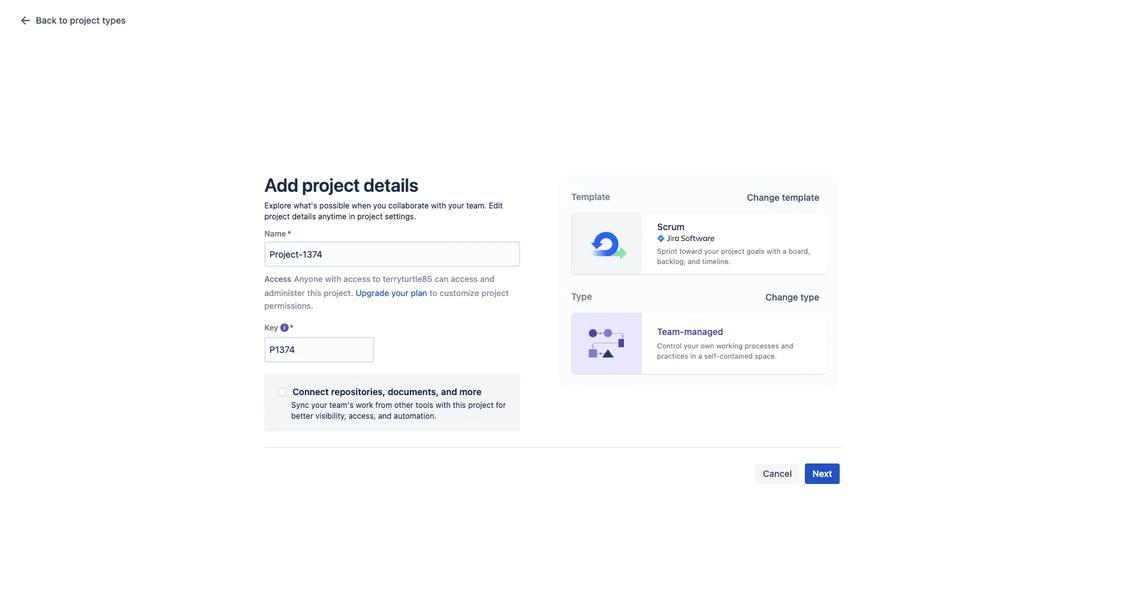 Task type: describe. For each thing, give the bounding box(es) containing it.
timeline.
[[702, 257, 731, 265]]

template
[[571, 191, 610, 202]]

settings.
[[385, 212, 416, 221]]

a inside sprint toward your project goals with a board, backlog, and timeline.
[[783, 247, 787, 255]]

backlog,
[[657, 257, 686, 265]]

change template button
[[740, 187, 827, 208]]

you
[[373, 201, 386, 210]]

this inside anyone with access to terryturtle85 can access and administer this project.
[[307, 288, 321, 298]]

board,
[[789, 247, 810, 255]]

sprint toward your project goals with a board, backlog, and timeline.
[[657, 247, 810, 265]]

and down the from on the left bottom
[[378, 411, 392, 420]]

learn more image
[[280, 323, 290, 333]]

team-managed control your own working processes and practices in a self-contained space.
[[657, 327, 794, 360]]

this inside connect repositories, documents, and more sync your team's work from other tools with this project for better visibility, access, and automation.
[[453, 401, 466, 409]]

terryturtle85
[[383, 274, 432, 283]]

back
[[36, 15, 57, 26]]

name *
[[264, 229, 291, 238]]

with inside anyone with access to terryturtle85 can access and administer this project.
[[325, 274, 341, 283]]

space.
[[755, 352, 777, 360]]

and left more
[[441, 386, 457, 397]]

upgrade your plan
[[356, 288, 427, 298]]

team.
[[466, 201, 487, 210]]

visibility,
[[315, 411, 346, 420]]

Search field
[[902, 8, 1030, 28]]

type
[[571, 291, 592, 302]]

add
[[264, 174, 298, 196]]

work
[[356, 401, 373, 409]]

your inside team-managed control your own working processes and practices in a self-contained space.
[[684, 342, 699, 350]]

permissions.
[[264, 301, 313, 311]]

to customize project permissions.
[[264, 288, 509, 311]]

with inside connect repositories, documents, and more sync your team's work from other tools with this project for better visibility, access, and automation.
[[436, 401, 451, 409]]

and inside sprint toward your project goals with a board, backlog, and timeline.
[[688, 257, 700, 265]]

add project details explore what's possible when you collaborate with your team. edit project details anytime in project settings.
[[264, 174, 503, 221]]

cancel
[[763, 468, 792, 479]]

scrum
[[657, 222, 685, 232]]

templates image
[[18, 13, 33, 28]]

change template
[[747, 192, 819, 203]]

change type
[[766, 292, 819, 302]]

change type button
[[758, 287, 827, 308]]

back to project types button
[[10, 10, 133, 31]]

in inside team-managed control your own working processes and practices in a self-contained space.
[[690, 352, 696, 360]]

back to project types
[[36, 15, 126, 26]]

connect repositories, documents, and more sync your team's work from other tools with this project for better visibility, access, and automation.
[[291, 386, 506, 420]]

for
[[496, 401, 506, 409]]

cancel button
[[755, 464, 800, 484]]

anytime
[[318, 212, 347, 221]]

control
[[657, 342, 682, 350]]

0 horizontal spatial details
[[292, 212, 316, 221]]

2 access from the left
[[451, 274, 478, 283]]

to inside back to project types button
[[59, 15, 68, 26]]

name
[[264, 229, 286, 238]]

managed
[[684, 327, 723, 337]]

collaborate
[[388, 201, 429, 210]]

better
[[291, 411, 313, 420]]

your down terryturtle85
[[391, 288, 409, 298]]

upgrade
[[356, 288, 389, 298]]

project inside to customize project permissions.
[[482, 288, 509, 298]]

from
[[375, 401, 392, 409]]

explore
[[264, 201, 291, 210]]

your inside the add project details explore what's possible when you collaborate with your team. edit project details anytime in project settings.
[[448, 201, 464, 210]]

0 vertical spatial details
[[364, 174, 418, 196]]

with inside sprint toward your project goals with a board, backlog, and timeline.
[[767, 247, 781, 255]]

repositories,
[[331, 386, 386, 397]]

goals
[[747, 247, 765, 255]]

to inside anyone with access to terryturtle85 can access and administer this project.
[[373, 274, 381, 283]]

in inside the add project details explore what's possible when you collaborate with your team. edit project details anytime in project settings.
[[349, 212, 355, 221]]

practices
[[657, 352, 688, 360]]

anyone with access to terryturtle85 can access and administer this project.
[[264, 274, 495, 298]]

Try a team name, project goal, milestone... field
[[266, 243, 519, 266]]

primary element
[[8, 0, 902, 36]]

a inside team-managed control your own working processes and practices in a self-contained space.
[[698, 352, 702, 360]]

connect
[[293, 386, 329, 397]]

project down explore
[[264, 212, 290, 221]]

toward
[[679, 247, 702, 255]]

project.
[[324, 288, 353, 298]]

change for change type
[[766, 292, 798, 302]]

administer
[[264, 288, 305, 298]]

sprint
[[657, 247, 677, 255]]

to inside to customize project permissions.
[[430, 288, 437, 298]]

types
[[102, 15, 126, 26]]



Task type: locate. For each thing, give the bounding box(es) containing it.
0 vertical spatial change
[[747, 192, 780, 203]]

0 vertical spatial this
[[307, 288, 321, 298]]

to
[[59, 15, 68, 26], [373, 274, 381, 283], [430, 288, 437, 298]]

next button
[[805, 464, 840, 484]]

1 horizontal spatial a
[[783, 247, 787, 255]]

your up timeline.
[[704, 247, 719, 255]]

with up project.
[[325, 274, 341, 283]]

1 vertical spatial a
[[698, 352, 702, 360]]

more
[[460, 386, 482, 397]]

documents,
[[388, 386, 439, 397]]

in down when
[[349, 212, 355, 221]]

*
[[287, 229, 291, 238], [290, 323, 293, 332]]

0 horizontal spatial this
[[307, 288, 321, 298]]

edit
[[489, 201, 503, 210]]

self-
[[704, 352, 720, 360]]

automation.
[[394, 411, 437, 420]]

1 vertical spatial *
[[290, 323, 293, 332]]

change inside button
[[747, 192, 780, 203]]

and
[[688, 257, 700, 265], [480, 274, 495, 283], [781, 342, 794, 350], [441, 386, 457, 397], [378, 411, 392, 420]]

1 horizontal spatial to
[[373, 274, 381, 283]]

change left 'type'
[[766, 292, 798, 302]]

1 vertical spatial in
[[690, 352, 696, 360]]

kan
[[303, 186, 321, 197]]

a left board,
[[783, 247, 787, 255]]

details
[[364, 174, 418, 196], [292, 212, 316, 221]]

0 horizontal spatial in
[[349, 212, 355, 221]]

access,
[[349, 411, 376, 420]]

team-
[[657, 327, 684, 337]]

project
[[70, 15, 100, 26], [302, 174, 360, 196], [264, 212, 290, 221], [357, 212, 383, 221], [721, 247, 745, 255], [482, 288, 509, 298], [468, 401, 494, 409]]

banner
[[0, 0, 1145, 36]]

anyone
[[294, 274, 323, 283]]

type
[[801, 292, 819, 302]]

* right "key"
[[290, 323, 293, 332]]

0 vertical spatial a
[[783, 247, 787, 255]]

your inside sprint toward your project goals with a board, backlog, and timeline.
[[704, 247, 719, 255]]

with right goals
[[767, 247, 781, 255]]

project left types on the left of the page
[[70, 15, 100, 26]]

your
[[448, 201, 464, 210], [704, 247, 719, 255], [391, 288, 409, 298], [684, 342, 699, 350], [311, 401, 327, 409]]

change for change template
[[747, 192, 780, 203]]

project down more
[[468, 401, 494, 409]]

your left the team.
[[448, 201, 464, 210]]

upgrade your plan link
[[356, 288, 427, 298]]

possible
[[319, 201, 350, 210]]

with right 'collaborate'
[[431, 201, 446, 210]]

sync
[[291, 401, 309, 409]]

and inside team-managed control your own working processes and practices in a self-contained space.
[[781, 342, 794, 350]]

1 access from the left
[[344, 274, 371, 283]]

this
[[307, 288, 321, 298], [453, 401, 466, 409]]

this down anyone
[[307, 288, 321, 298]]

and right can at the top left
[[480, 274, 495, 283]]

a left "self-" at the bottom of page
[[698, 352, 702, 360]]

change
[[747, 192, 780, 203], [766, 292, 798, 302]]

with right tools
[[436, 401, 451, 409]]

what's
[[294, 201, 317, 210]]

customize
[[440, 288, 479, 298]]

project down when
[[357, 212, 383, 221]]

in
[[349, 212, 355, 221], [690, 352, 696, 360]]

1 vertical spatial details
[[292, 212, 316, 221]]

key
[[264, 323, 278, 332]]

in left "self-" at the bottom of page
[[690, 352, 696, 360]]

1 horizontal spatial in
[[690, 352, 696, 360]]

template
[[782, 192, 819, 203]]

when
[[352, 201, 371, 210]]

to right 'back'
[[59, 15, 68, 26]]

1 horizontal spatial access
[[451, 274, 478, 283]]

change left template
[[747, 192, 780, 203]]

your down connect
[[311, 401, 327, 409]]

1 vertical spatial to
[[373, 274, 381, 283]]

project up timeline.
[[721, 247, 745, 255]]

project inside connect repositories, documents, and more sync your team's work from other tools with this project for better visibility, access, and automation.
[[468, 401, 494, 409]]

working
[[716, 342, 743, 350]]

tools
[[416, 401, 433, 409]]

2 vertical spatial to
[[430, 288, 437, 298]]

and inside anyone with access to terryturtle85 can access and administer this project.
[[480, 274, 495, 283]]

0 vertical spatial in
[[349, 212, 355, 221]]

1 horizontal spatial details
[[364, 174, 418, 196]]

other
[[394, 401, 414, 409]]

details up you
[[364, 174, 418, 196]]

with inside the add project details explore what's possible when you collaborate with your team. edit project details anytime in project settings.
[[431, 201, 446, 210]]

to up upgrade on the top of page
[[373, 274, 381, 283]]

2 horizontal spatial to
[[430, 288, 437, 298]]

details down what's
[[292, 212, 316, 221]]

this down more
[[453, 401, 466, 409]]

* right name
[[287, 229, 291, 238]]

can
[[435, 274, 449, 283]]

access
[[264, 274, 291, 283]]

processes
[[745, 342, 779, 350]]

your inside connect repositories, documents, and more sync your team's work from other tools with this project for better visibility, access, and automation.
[[311, 401, 327, 409]]

access up upgrade on the top of page
[[344, 274, 371, 283]]

None field
[[266, 338, 373, 361]]

project up the possible
[[302, 174, 360, 196]]

0 horizontal spatial access
[[344, 274, 371, 283]]

0 horizontal spatial to
[[59, 15, 68, 26]]

project inside sprint toward your project goals with a board, backlog, and timeline.
[[721, 247, 745, 255]]

contained
[[720, 352, 753, 360]]

next
[[813, 468, 832, 479]]

access
[[344, 274, 371, 283], [451, 274, 478, 283]]

project right customize
[[482, 288, 509, 298]]

your left the own
[[684, 342, 699, 350]]

own
[[701, 342, 714, 350]]

1 vertical spatial this
[[453, 401, 466, 409]]

1 horizontal spatial this
[[453, 401, 466, 409]]

plan
[[411, 288, 427, 298]]

access up customize
[[451, 274, 478, 283]]

0 vertical spatial to
[[59, 15, 68, 26]]

and down toward
[[688, 257, 700, 265]]

with
[[431, 201, 446, 210], [767, 247, 781, 255], [325, 274, 341, 283], [436, 401, 451, 409]]

a
[[783, 247, 787, 255], [698, 352, 702, 360]]

team's
[[329, 401, 354, 409]]

1 vertical spatial change
[[766, 292, 798, 302]]

jira software image
[[33, 10, 119, 26], [33, 10, 119, 26], [657, 234, 812, 244], [657, 234, 715, 244]]

0 vertical spatial *
[[287, 229, 291, 238]]

to right plan
[[430, 288, 437, 298]]

0 horizontal spatial a
[[698, 352, 702, 360]]

and right processes
[[781, 342, 794, 350]]

change inside 'button'
[[766, 292, 798, 302]]

project inside button
[[70, 15, 100, 26]]



Task type: vqa. For each thing, say whether or not it's contained in the screenshot.
2
no



